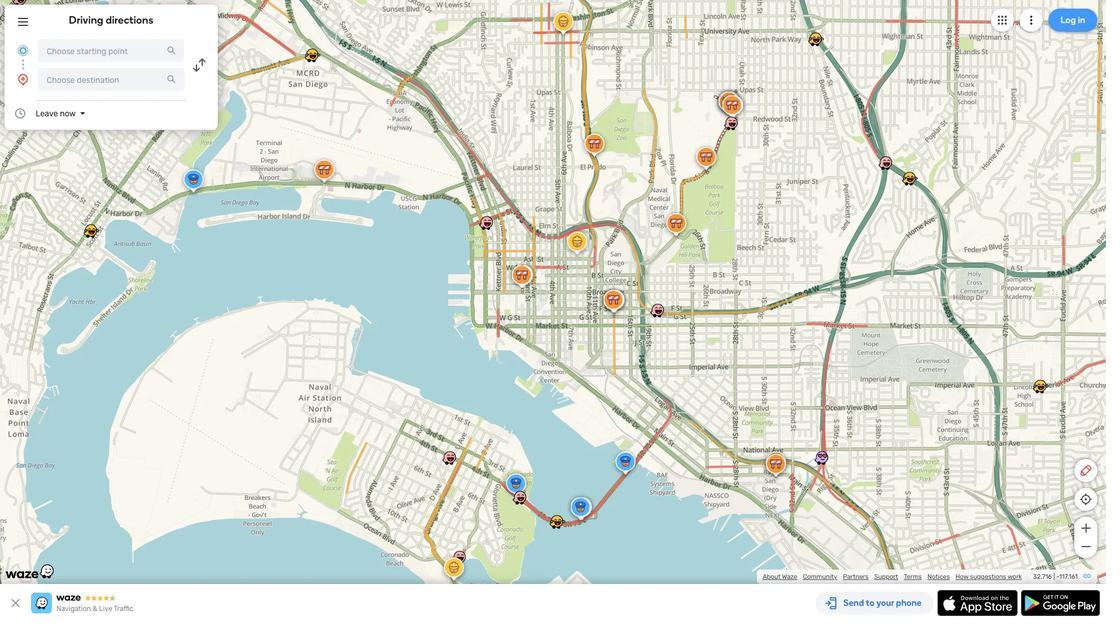 Task type: vqa. For each thing, say whether or not it's contained in the screenshot.
the "Choose starting point" 'text box'
yes



Task type: describe. For each thing, give the bounding box(es) containing it.
support
[[875, 573, 899, 581]]

&
[[93, 605, 98, 613]]

117.161
[[1060, 573, 1079, 581]]

terms
[[905, 573, 922, 581]]

zoom in image
[[1079, 522, 1094, 536]]

leave now
[[36, 109, 76, 118]]

about
[[763, 573, 781, 581]]

link image
[[1083, 572, 1092, 581]]

community link
[[804, 573, 838, 581]]

support link
[[875, 573, 899, 581]]

suggestions
[[971, 573, 1007, 581]]

about waze link
[[763, 573, 798, 581]]

clock image
[[13, 107, 27, 120]]

navigation
[[56, 605, 91, 613]]

32.716 | -117.161
[[1034, 573, 1079, 581]]

driving directions
[[69, 14, 154, 26]]

partners
[[844, 573, 869, 581]]

navigation & live traffic
[[56, 605, 133, 613]]

waze
[[783, 573, 798, 581]]



Task type: locate. For each thing, give the bounding box(es) containing it.
32.716
[[1034, 573, 1053, 581]]

notices
[[928, 573, 950, 581]]

directions
[[106, 14, 154, 26]]

partners link
[[844, 573, 869, 581]]

notices link
[[928, 573, 950, 581]]

how suggestions work link
[[956, 573, 1023, 581]]

leave
[[36, 109, 58, 118]]

traffic
[[114, 605, 133, 613]]

community
[[804, 573, 838, 581]]

Choose starting point text field
[[38, 39, 184, 62]]

how
[[956, 573, 969, 581]]

x image
[[9, 597, 22, 611]]

current location image
[[16, 44, 30, 58]]

pencil image
[[1080, 464, 1094, 478]]

location image
[[16, 73, 30, 86]]

work
[[1008, 573, 1023, 581]]

-
[[1057, 573, 1060, 581]]

|
[[1054, 573, 1056, 581]]

Choose destination text field
[[38, 68, 184, 91]]

now
[[60, 109, 76, 118]]

driving
[[69, 14, 103, 26]]

terms link
[[905, 573, 922, 581]]

zoom out image
[[1079, 540, 1094, 554]]

about waze community partners support terms notices how suggestions work
[[763, 573, 1023, 581]]

live
[[99, 605, 112, 613]]



